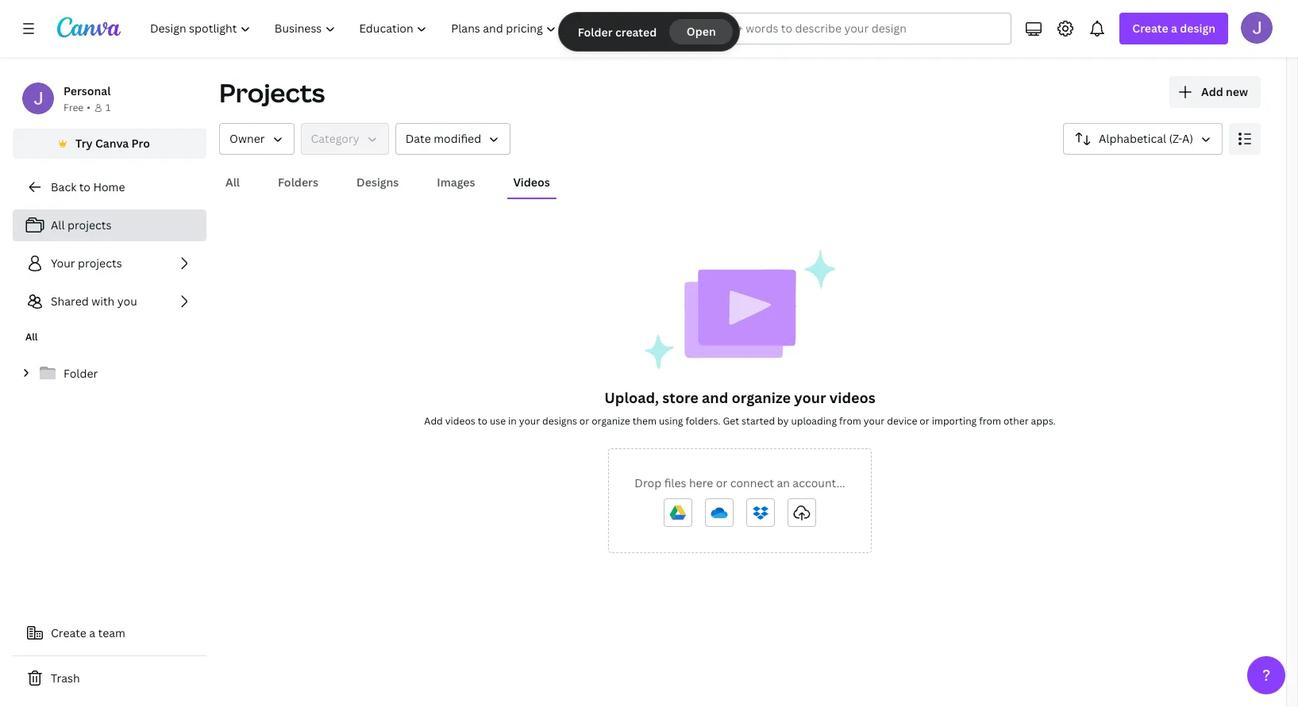 Task type: describe. For each thing, give the bounding box(es) containing it.
jacob simon image
[[1241, 12, 1273, 44]]

add new button
[[1170, 76, 1261, 108]]

projects for your projects
[[78, 256, 122, 271]]

you
[[117, 294, 137, 309]]

free
[[64, 101, 84, 114]]

and
[[702, 388, 728, 407]]

•
[[87, 101, 90, 114]]

add inside dropdown button
[[1201, 84, 1223, 99]]

1 from from the left
[[839, 414, 861, 428]]

designs
[[542, 414, 577, 428]]

try
[[75, 136, 93, 151]]

folders button
[[272, 168, 325, 198]]

back
[[51, 179, 76, 195]]

using
[[659, 414, 683, 428]]

folder created
[[578, 24, 657, 39]]

1
[[106, 101, 111, 114]]

list containing all projects
[[13, 210, 206, 318]]

videos
[[513, 175, 550, 190]]

shared with you link
[[13, 286, 206, 318]]

create a team button
[[13, 618, 206, 649]]

folders.
[[686, 414, 721, 428]]

designs button
[[350, 168, 405, 198]]

0 vertical spatial videos
[[830, 388, 876, 407]]

Sort by button
[[1063, 123, 1223, 155]]

projects for all projects
[[67, 218, 112, 233]]

videos button
[[507, 168, 556, 198]]

to inside back to home link
[[79, 179, 90, 195]]

shared with you
[[51, 294, 137, 309]]

Search search field
[[708, 13, 980, 44]]

images
[[437, 175, 475, 190]]

1 horizontal spatial organize
[[732, 388, 791, 407]]

category
[[311, 131, 359, 146]]

by
[[777, 414, 789, 428]]

Category button
[[301, 123, 389, 155]]

all projects link
[[13, 210, 206, 241]]

folder for folder created
[[578, 24, 613, 39]]

(z-
[[1169, 131, 1182, 146]]

store
[[662, 388, 699, 407]]

2 from from the left
[[979, 414, 1001, 428]]

apps.
[[1031, 414, 1056, 428]]

team
[[98, 626, 125, 641]]

modified
[[434, 131, 481, 146]]

importing
[[932, 414, 977, 428]]

new
[[1226, 84, 1248, 99]]

back to home link
[[13, 172, 206, 203]]

Date modified button
[[395, 123, 511, 155]]

use
[[490, 414, 506, 428]]

folder link
[[13, 357, 206, 391]]

all for all projects
[[51, 218, 65, 233]]

folders
[[278, 175, 318, 190]]

to inside upload, store and organize your videos add videos to use in your designs or organize them using folders. get started by uploading from your device or importing from other apps.
[[478, 414, 488, 428]]

your
[[51, 256, 75, 271]]

your projects link
[[13, 248, 206, 279]]

trash link
[[13, 663, 206, 695]]

a for team
[[89, 626, 95, 641]]

personal
[[64, 83, 111, 98]]

account...
[[793, 476, 845, 491]]

images button
[[431, 168, 482, 198]]



Task type: locate. For each thing, give the bounding box(es) containing it.
2 horizontal spatial all
[[225, 175, 240, 190]]

your up uploading
[[794, 388, 826, 407]]

uploading
[[791, 414, 837, 428]]

Owner button
[[219, 123, 294, 155]]

your right in
[[519, 414, 540, 428]]

open
[[687, 24, 716, 39]]

all
[[225, 175, 240, 190], [51, 218, 65, 233], [25, 330, 38, 344]]

2 horizontal spatial your
[[864, 414, 885, 428]]

create a design button
[[1120, 13, 1228, 44]]

0 vertical spatial to
[[79, 179, 90, 195]]

0 horizontal spatial create
[[51, 626, 86, 641]]

add left new
[[1201, 84, 1223, 99]]

1 horizontal spatial all
[[51, 218, 65, 233]]

1 horizontal spatial a
[[1171, 21, 1177, 36]]

1 vertical spatial all
[[51, 218, 65, 233]]

list
[[13, 210, 206, 318]]

from left other
[[979, 414, 1001, 428]]

connect
[[730, 476, 774, 491]]

started
[[742, 414, 775, 428]]

a
[[1171, 21, 1177, 36], [89, 626, 95, 641]]

all button
[[219, 168, 246, 198]]

or right here
[[716, 476, 727, 491]]

your projects
[[51, 256, 122, 271]]

videos left use
[[445, 414, 475, 428]]

try canva pro button
[[13, 129, 206, 159]]

alphabetical
[[1099, 131, 1166, 146]]

0 horizontal spatial videos
[[445, 414, 475, 428]]

status containing open
[[559, 13, 739, 51]]

upload, store and organize your videos add videos to use in your designs or organize them using folders. get started by uploading from your device or importing from other apps.
[[424, 388, 1056, 428]]

1 vertical spatial projects
[[78, 256, 122, 271]]

a left team
[[89, 626, 95, 641]]

0 vertical spatial projects
[[67, 218, 112, 233]]

organize
[[732, 388, 791, 407], [592, 414, 630, 428]]

create a team
[[51, 626, 125, 641]]

0 horizontal spatial folder
[[64, 366, 98, 381]]

0 horizontal spatial or
[[579, 414, 589, 428]]

from
[[839, 414, 861, 428], [979, 414, 1001, 428]]

0 vertical spatial folder
[[578, 24, 613, 39]]

videos
[[830, 388, 876, 407], [445, 414, 475, 428]]

a inside dropdown button
[[1171, 21, 1177, 36]]

0 vertical spatial all
[[225, 175, 240, 190]]

other
[[1004, 414, 1029, 428]]

folder left created
[[578, 24, 613, 39]]

create for create a team
[[51, 626, 86, 641]]

add left use
[[424, 414, 443, 428]]

1 vertical spatial a
[[89, 626, 95, 641]]

0 vertical spatial a
[[1171, 21, 1177, 36]]

2 horizontal spatial or
[[920, 414, 930, 428]]

to
[[79, 179, 90, 195], [478, 414, 488, 428]]

videos up uploading
[[830, 388, 876, 407]]

all inside "list"
[[51, 218, 65, 233]]

0 vertical spatial create
[[1133, 21, 1169, 36]]

canva
[[95, 136, 129, 151]]

upload,
[[604, 388, 659, 407]]

to left use
[[478, 414, 488, 428]]

all for all button
[[225, 175, 240, 190]]

an
[[777, 476, 790, 491]]

or right device
[[920, 414, 930, 428]]

create inside create a team button
[[51, 626, 86, 641]]

create left design
[[1133, 21, 1169, 36]]

status
[[559, 13, 739, 51]]

0 horizontal spatial all
[[25, 330, 38, 344]]

organize down upload,
[[592, 414, 630, 428]]

1 vertical spatial to
[[478, 414, 488, 428]]

None search field
[[676, 13, 1012, 44]]

all inside button
[[225, 175, 240, 190]]

1 horizontal spatial from
[[979, 414, 1001, 428]]

a inside button
[[89, 626, 95, 641]]

1 horizontal spatial videos
[[830, 388, 876, 407]]

1 horizontal spatial to
[[478, 414, 488, 428]]

1 horizontal spatial create
[[1133, 21, 1169, 36]]

date
[[405, 131, 431, 146]]

all projects
[[51, 218, 112, 233]]

create
[[1133, 21, 1169, 36], [51, 626, 86, 641]]

your
[[794, 388, 826, 407], [519, 414, 540, 428], [864, 414, 885, 428]]

1 vertical spatial folder
[[64, 366, 98, 381]]

1 horizontal spatial or
[[716, 476, 727, 491]]

free •
[[64, 101, 90, 114]]

a for design
[[1171, 21, 1177, 36]]

0 horizontal spatial add
[[424, 414, 443, 428]]

create inside create a design dropdown button
[[1133, 21, 1169, 36]]

add inside upload, store and organize your videos add videos to use in your designs or organize them using folders. get started by uploading from your device or importing from other apps.
[[424, 414, 443, 428]]

folder down shared
[[64, 366, 98, 381]]

created
[[615, 24, 657, 39]]

create left team
[[51, 626, 86, 641]]

a left design
[[1171, 21, 1177, 36]]

create for create a design
[[1133, 21, 1169, 36]]

top level navigation element
[[140, 13, 638, 44]]

pro
[[131, 136, 150, 151]]

0 horizontal spatial to
[[79, 179, 90, 195]]

drop
[[635, 476, 662, 491]]

drop files here or connect an account...
[[635, 476, 845, 491]]

home
[[93, 179, 125, 195]]

to right back
[[79, 179, 90, 195]]

files
[[664, 476, 686, 491]]

0 vertical spatial organize
[[732, 388, 791, 407]]

1 vertical spatial organize
[[592, 414, 630, 428]]

here
[[689, 476, 713, 491]]

0 vertical spatial add
[[1201, 84, 1223, 99]]

0 horizontal spatial from
[[839, 414, 861, 428]]

or
[[579, 414, 589, 428], [920, 414, 930, 428], [716, 476, 727, 491]]

0 horizontal spatial organize
[[592, 414, 630, 428]]

design
[[1180, 21, 1216, 36]]

0 horizontal spatial a
[[89, 626, 95, 641]]

projects down the back to home on the top left of page
[[67, 218, 112, 233]]

1 vertical spatial create
[[51, 626, 86, 641]]

open button
[[670, 19, 733, 44]]

date modified
[[405, 131, 481, 146]]

folder for folder
[[64, 366, 98, 381]]

2 vertical spatial all
[[25, 330, 38, 344]]

alphabetical (z-a)
[[1099, 131, 1193, 146]]

1 horizontal spatial folder
[[578, 24, 613, 39]]

from right uploading
[[839, 414, 861, 428]]

trash
[[51, 671, 80, 686]]

1 vertical spatial videos
[[445, 414, 475, 428]]

designs
[[357, 175, 399, 190]]

1 horizontal spatial add
[[1201, 84, 1223, 99]]

back to home
[[51, 179, 125, 195]]

owner
[[229, 131, 265, 146]]

folder
[[578, 24, 613, 39], [64, 366, 98, 381]]

or right designs in the left bottom of the page
[[579, 414, 589, 428]]

organize up started
[[732, 388, 791, 407]]

0 horizontal spatial your
[[519, 414, 540, 428]]

create a design
[[1133, 21, 1216, 36]]

shared
[[51, 294, 89, 309]]

add
[[1201, 84, 1223, 99], [424, 414, 443, 428]]

in
[[508, 414, 517, 428]]

with
[[91, 294, 115, 309]]

a)
[[1182, 131, 1193, 146]]

projects
[[219, 75, 325, 110]]

projects right your
[[78, 256, 122, 271]]

device
[[887, 414, 917, 428]]

them
[[633, 414, 657, 428]]

get
[[723, 414, 739, 428]]

1 horizontal spatial your
[[794, 388, 826, 407]]

add new
[[1201, 84, 1248, 99]]

your left device
[[864, 414, 885, 428]]

1 vertical spatial add
[[424, 414, 443, 428]]

projects
[[67, 218, 112, 233], [78, 256, 122, 271]]

try canva pro
[[75, 136, 150, 151]]



Task type: vqa. For each thing, say whether or not it's contained in the screenshot.
THE BUSINESS to the middle
no



